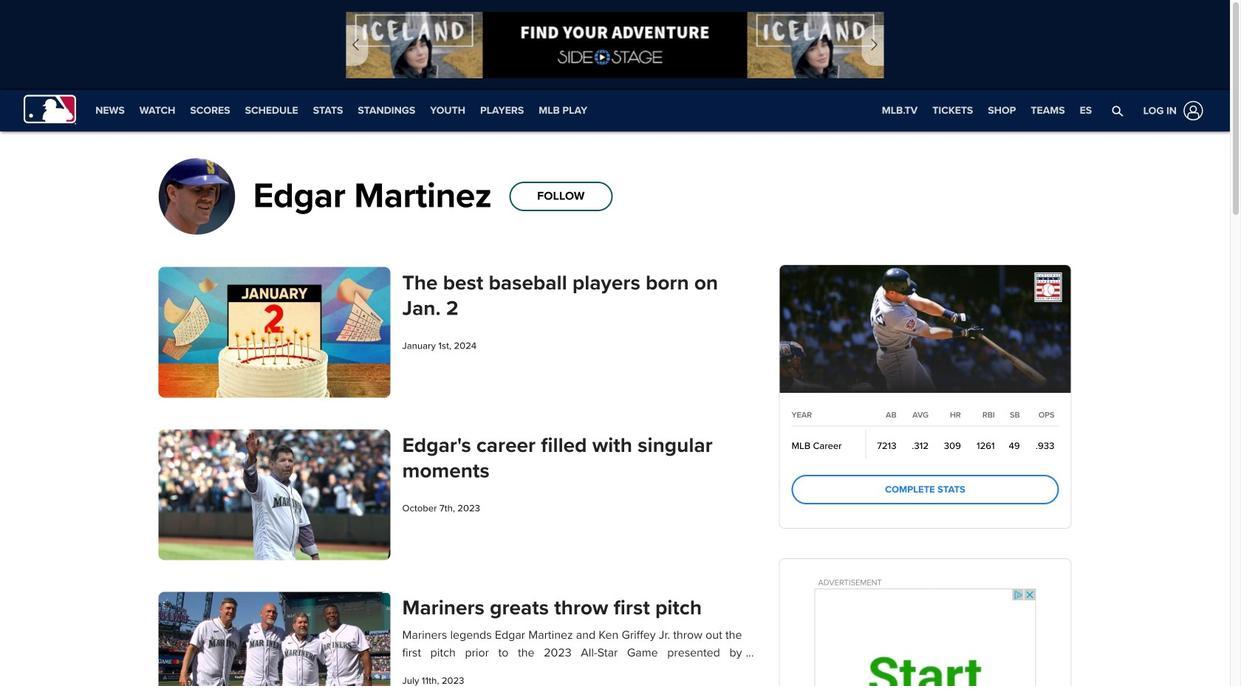 Task type: describe. For each thing, give the bounding box(es) containing it.
0 vertical spatial advertisement element
[[346, 12, 884, 78]]

the best baseball players born on jan. 2 image
[[159, 267, 391, 398]]

hall of fame logo image
[[1035, 273, 1062, 302]]

secondary navigation element
[[88, 90, 595, 132]]

edgar's career filled with singular moments image
[[159, 430, 391, 560]]

edgar martinez and ken griffey jr. throw first pitch image
[[159, 593, 391, 687]]



Task type: locate. For each thing, give the bounding box(es) containing it.
1 vertical spatial advertisement element
[[815, 589, 1037, 687]]

tertiary navigation element
[[875, 90, 1100, 132]]

edgar martinez image
[[159, 158, 235, 235]]

top navigation element
[[0, 90, 1231, 132]]

advertisement element
[[346, 12, 884, 78], [815, 589, 1037, 687]]



Task type: vqa. For each thing, say whether or not it's contained in the screenshot.
BEST
no



